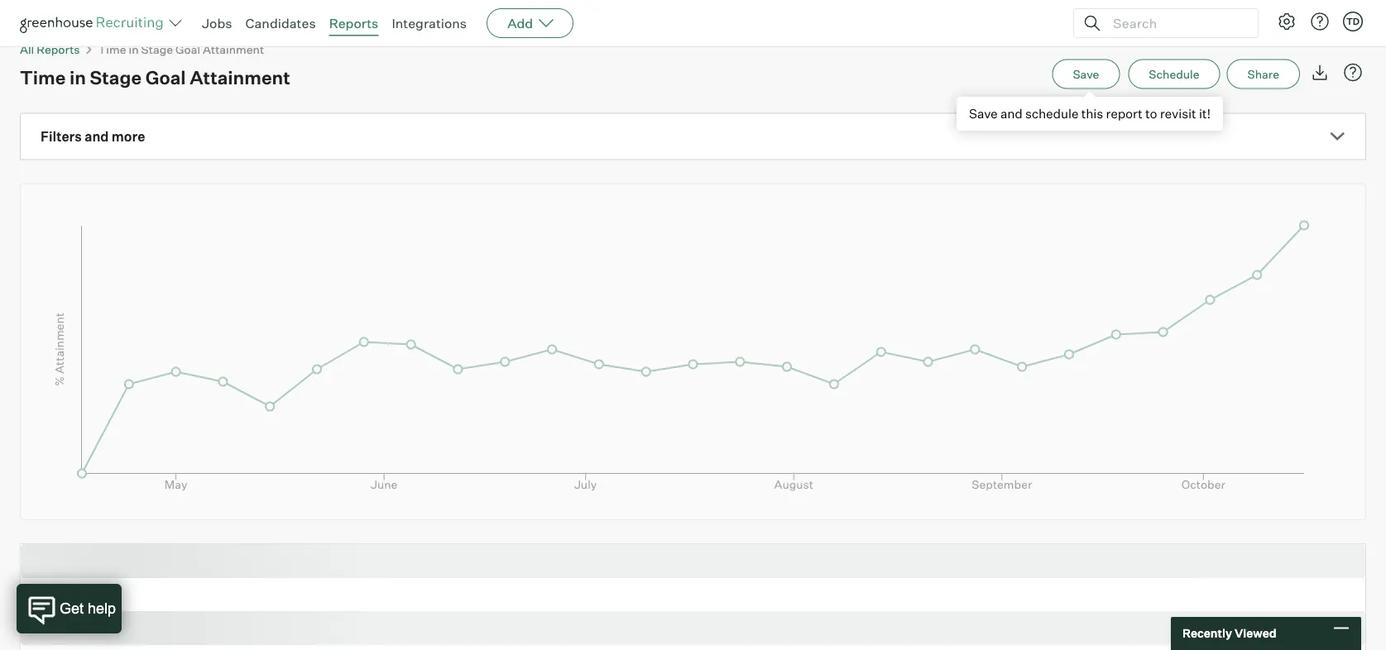 Task type: vqa. For each thing, say whether or not it's contained in the screenshot.
10pm
no



Task type: describe. For each thing, give the bounding box(es) containing it.
and for save
[[1001, 106, 1023, 122]]

td button
[[1340, 8, 1367, 35]]

share button
[[1227, 60, 1301, 90]]

save and schedule this report to revisit it! element
[[1053, 60, 1129, 90]]

candidates link
[[245, 15, 316, 31]]

save for save and schedule this report to revisit it!
[[970, 106, 998, 122]]

td button
[[1344, 12, 1364, 31]]

1 vertical spatial time in stage goal attainment
[[20, 66, 290, 89]]

all
[[20, 42, 34, 57]]

reports link
[[329, 15, 379, 31]]

filters and more
[[41, 129, 145, 145]]

0 horizontal spatial reports
[[37, 42, 80, 57]]

save and schedule this report to revisit it!
[[970, 106, 1211, 122]]

report
[[1107, 106, 1143, 122]]

recently
[[1183, 627, 1233, 641]]

schedule
[[1026, 106, 1079, 122]]

to
[[1146, 106, 1158, 122]]

jobs link
[[202, 15, 232, 31]]

this
[[1082, 106, 1104, 122]]

1 vertical spatial attainment
[[190, 66, 290, 89]]

recently viewed
[[1183, 627, 1277, 641]]

0 vertical spatial time
[[98, 42, 126, 57]]

xychart image
[[41, 185, 1346, 516]]

save button
[[1053, 60, 1120, 90]]

integrations
[[392, 15, 467, 31]]

time in stage goal attainment link
[[98, 42, 264, 57]]

1 vertical spatial stage
[[90, 66, 142, 89]]

0 horizontal spatial in
[[70, 66, 86, 89]]

it!
[[1200, 106, 1211, 122]]

td
[[1347, 16, 1360, 27]]

schedule button
[[1129, 60, 1221, 90]]

jobs
[[202, 15, 232, 31]]



Task type: locate. For each thing, give the bounding box(es) containing it.
0 vertical spatial attainment
[[203, 42, 264, 57]]

and for filters
[[85, 129, 109, 145]]

0 vertical spatial and
[[1001, 106, 1023, 122]]

0 vertical spatial save
[[1073, 67, 1100, 82]]

0 vertical spatial in
[[129, 42, 139, 57]]

goal
[[176, 42, 200, 57], [145, 66, 186, 89]]

schedule
[[1149, 67, 1200, 82]]

1 horizontal spatial in
[[129, 42, 139, 57]]

and left more
[[85, 129, 109, 145]]

save
[[1073, 67, 1100, 82], [970, 106, 998, 122]]

1 vertical spatial and
[[85, 129, 109, 145]]

1 vertical spatial save
[[970, 106, 998, 122]]

integrations link
[[392, 15, 467, 31]]

1 vertical spatial time
[[20, 66, 66, 89]]

0 vertical spatial stage
[[141, 42, 173, 57]]

all reports link
[[20, 42, 80, 57]]

share
[[1248, 67, 1280, 82]]

time in stage goal attainment down the 'time in stage goal attainment' link
[[20, 66, 290, 89]]

time in stage goal attainment
[[98, 42, 264, 57], [20, 66, 290, 89]]

1 vertical spatial reports
[[37, 42, 80, 57]]

time
[[98, 42, 126, 57], [20, 66, 66, 89]]

0 vertical spatial reports
[[329, 15, 379, 31]]

time down the 'greenhouse recruiting' "image"
[[98, 42, 126, 57]]

save and schedule this report to revisit it! tooltip
[[957, 89, 1224, 131]]

in
[[129, 42, 139, 57], [70, 66, 86, 89]]

filters
[[41, 129, 82, 145]]

and
[[1001, 106, 1023, 122], [85, 129, 109, 145]]

reports right candidates link
[[329, 15, 379, 31]]

1 horizontal spatial save
[[1073, 67, 1100, 82]]

in down the 'greenhouse recruiting' "image"
[[129, 42, 139, 57]]

0 vertical spatial goal
[[176, 42, 200, 57]]

add
[[508, 15, 533, 31]]

1 horizontal spatial time
[[98, 42, 126, 57]]

stage
[[141, 42, 173, 57], [90, 66, 142, 89]]

and inside tooltip
[[1001, 106, 1023, 122]]

save for save
[[1073, 67, 1100, 82]]

more
[[112, 129, 145, 145]]

save inside button
[[1073, 67, 1100, 82]]

1 horizontal spatial reports
[[329, 15, 379, 31]]

candidates
[[245, 15, 316, 31]]

Search text field
[[1109, 11, 1244, 35]]

time in stage goal attainment down 'jobs'
[[98, 42, 264, 57]]

greenhouse recruiting image
[[20, 13, 169, 33]]

faq image
[[1344, 63, 1364, 83]]

all reports
[[20, 42, 80, 57]]

attainment
[[203, 42, 264, 57], [190, 66, 290, 89]]

1 vertical spatial in
[[70, 66, 86, 89]]

revisit
[[1161, 106, 1197, 122]]

1 vertical spatial goal
[[145, 66, 186, 89]]

0 horizontal spatial save
[[970, 106, 998, 122]]

download image
[[1311, 63, 1331, 83]]

add button
[[487, 8, 574, 38]]

in down all reports "link"
[[70, 66, 86, 89]]

1 horizontal spatial and
[[1001, 106, 1023, 122]]

save up save and schedule this report to revisit it! tooltip
[[1073, 67, 1100, 82]]

and left schedule
[[1001, 106, 1023, 122]]

save inside tooltip
[[970, 106, 998, 122]]

time down all reports "link"
[[20, 66, 66, 89]]

save left schedule
[[970, 106, 998, 122]]

reports
[[329, 15, 379, 31], [37, 42, 80, 57]]

viewed
[[1235, 627, 1277, 641]]

0 horizontal spatial time
[[20, 66, 66, 89]]

configure image
[[1278, 12, 1297, 31]]

0 vertical spatial time in stage goal attainment
[[98, 42, 264, 57]]

reports right all
[[37, 42, 80, 57]]

0 horizontal spatial and
[[85, 129, 109, 145]]



